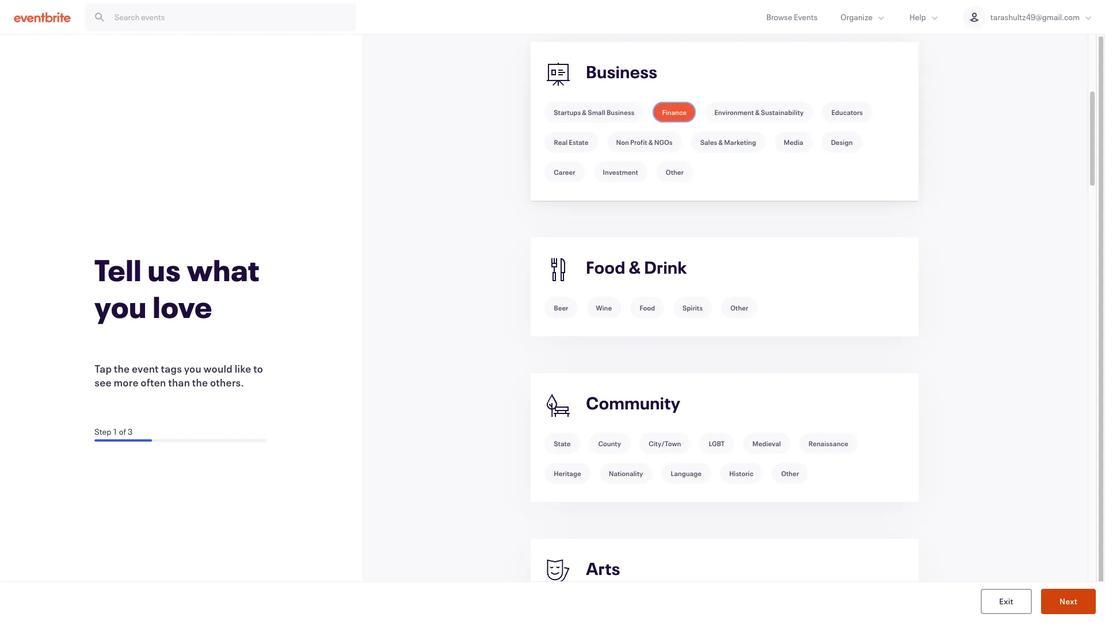 Task type: locate. For each thing, give the bounding box(es) containing it.
love
[[153, 287, 213, 326]]

tell us what you love
[[95, 250, 260, 326]]

county button
[[589, 434, 630, 454]]

you left us
[[95, 287, 147, 326]]

& right sales
[[719, 138, 723, 147]]

0 vertical spatial other button
[[657, 162, 693, 183]]

investment button
[[594, 162, 648, 183]]

lgbt button
[[700, 434, 734, 454]]

3
[[128, 426, 132, 437]]

educators button
[[822, 102, 872, 123]]

media
[[784, 138, 804, 147]]

the right than
[[192, 376, 208, 389]]

community
[[586, 392, 681, 415]]

1 vertical spatial other button
[[721, 298, 758, 318]]

business
[[586, 61, 658, 83], [607, 108, 635, 117]]

browse
[[767, 12, 793, 22]]

real
[[554, 138, 568, 147]]

1 vertical spatial other
[[731, 303, 749, 313]]

other down medieval button
[[781, 469, 799, 478]]

& right environment at the right of the page
[[755, 108, 760, 117]]

0 horizontal spatial the
[[114, 362, 130, 376]]

food up wine button
[[586, 256, 626, 279]]

other button right spirits
[[721, 298, 758, 318]]

others.
[[210, 376, 244, 389]]

& left the drink
[[629, 256, 641, 279]]

medieval
[[753, 439, 781, 449]]

of
[[119, 426, 126, 437]]

& inside button
[[649, 138, 653, 147]]

county
[[598, 439, 621, 449]]

design button
[[822, 132, 862, 153]]

0 horizontal spatial food
[[586, 256, 626, 279]]

sustainability
[[761, 108, 804, 117]]

other button down medieval
[[772, 463, 809, 484]]

0 horizontal spatial you
[[95, 287, 147, 326]]

2 vertical spatial other button
[[772, 463, 809, 484]]

2 horizontal spatial other
[[781, 469, 799, 478]]

medieval button
[[743, 434, 790, 454]]

startups & small business button
[[545, 102, 644, 123]]

other down ngos
[[666, 168, 684, 177]]

other button down ngos
[[657, 162, 693, 183]]

non
[[616, 138, 629, 147]]

1 horizontal spatial food
[[640, 303, 655, 313]]

0 vertical spatial other
[[666, 168, 684, 177]]

1 vertical spatial business
[[607, 108, 635, 117]]

1 vertical spatial you
[[184, 362, 202, 376]]

exit
[[999, 596, 1014, 607]]

estate
[[569, 138, 589, 147]]

the right tap
[[114, 362, 130, 376]]

other right spirits
[[731, 303, 749, 313]]

other button
[[657, 162, 693, 183], [721, 298, 758, 318], [772, 463, 809, 484]]

business right small
[[607, 108, 635, 117]]

browse events
[[767, 12, 818, 22]]

0 vertical spatial food
[[586, 256, 626, 279]]

help
[[910, 12, 926, 22]]

sales
[[700, 138, 717, 147]]

finance
[[662, 108, 687, 117]]

tarashultz49@gmail.com
[[991, 12, 1080, 22]]

&
[[582, 108, 587, 117], [755, 108, 760, 117], [649, 138, 653, 147], [719, 138, 723, 147], [629, 256, 641, 279]]

educators
[[832, 108, 863, 117]]

environment & sustainability
[[715, 108, 804, 117]]

other
[[666, 168, 684, 177], [731, 303, 749, 313], [781, 469, 799, 478]]

food down food & drink
[[640, 303, 655, 313]]

nationality
[[609, 469, 643, 478]]

food for food & drink
[[586, 256, 626, 279]]

finance button
[[653, 102, 696, 123]]

1 horizontal spatial you
[[184, 362, 202, 376]]

would
[[204, 362, 233, 376]]

step 1 of 3
[[95, 426, 132, 437]]

0 horizontal spatial other button
[[657, 162, 693, 183]]

than
[[168, 376, 190, 389]]

to
[[253, 362, 263, 376]]

startups
[[554, 108, 581, 117]]

like
[[235, 362, 251, 376]]

& for food & drink
[[629, 256, 641, 279]]

food
[[586, 256, 626, 279], [640, 303, 655, 313]]

2 vertical spatial other
[[781, 469, 799, 478]]

0 vertical spatial you
[[95, 287, 147, 326]]

you right tags
[[184, 362, 202, 376]]

language
[[671, 469, 702, 478]]

& for sales & marketing
[[719, 138, 723, 147]]

1 vertical spatial food
[[640, 303, 655, 313]]

environment
[[715, 108, 754, 117]]

business up small
[[586, 61, 658, 83]]

us
[[148, 250, 181, 289]]

food button
[[631, 298, 664, 318]]

event
[[132, 362, 159, 376]]

you
[[95, 287, 147, 326], [184, 362, 202, 376]]

tap
[[95, 362, 112, 376]]

the
[[114, 362, 130, 376], [192, 376, 208, 389]]

career
[[554, 168, 576, 177]]

food inside button
[[640, 303, 655, 313]]

lgbt
[[709, 439, 725, 449]]

you inside tap the event tags you would like to see more often than the others.
[[184, 362, 202, 376]]

tarashultz49@gmail.com link
[[952, 0, 1105, 34]]

help link
[[898, 0, 952, 34]]

& left small
[[582, 108, 587, 117]]

& right profit
[[649, 138, 653, 147]]



Task type: describe. For each thing, give the bounding box(es) containing it.
1
[[113, 426, 118, 437]]

nationality button
[[600, 463, 653, 484]]

drink
[[645, 256, 687, 279]]

see
[[95, 376, 112, 389]]

browse events link
[[755, 0, 829, 34]]

step
[[95, 426, 111, 437]]

tags
[[161, 362, 182, 376]]

non profit & ngos
[[616, 138, 673, 147]]

ngos
[[654, 138, 673, 147]]

heritage button
[[545, 463, 591, 484]]

real estate button
[[545, 132, 598, 153]]

0 horizontal spatial other
[[666, 168, 684, 177]]

heritage
[[554, 469, 581, 478]]

tap the event tags you would like to see more often than the others.
[[95, 362, 263, 389]]

progressbar image
[[95, 440, 152, 442]]

what
[[187, 250, 260, 289]]

& for environment & sustainability
[[755, 108, 760, 117]]

state button
[[545, 434, 580, 454]]

progressbar progress bar
[[95, 440, 267, 442]]

startups & small business
[[554, 108, 635, 117]]

business inside button
[[607, 108, 635, 117]]

more
[[114, 376, 139, 389]]

sales & marketing
[[700, 138, 756, 147]]

next
[[1060, 596, 1078, 607]]

city/town
[[649, 439, 681, 449]]

0 vertical spatial business
[[586, 61, 658, 83]]

beer
[[554, 303, 569, 313]]

& for startups & small business
[[582, 108, 587, 117]]

2 horizontal spatial other button
[[772, 463, 809, 484]]

environment & sustainability button
[[705, 102, 813, 123]]

wine button
[[587, 298, 621, 318]]

exit button
[[981, 590, 1032, 615]]

often
[[141, 376, 166, 389]]

state
[[554, 439, 571, 449]]

language button
[[662, 463, 711, 484]]

food for food
[[640, 303, 655, 313]]

organize link
[[829, 0, 898, 34]]

real estate
[[554, 138, 589, 147]]

investment
[[603, 168, 638, 177]]

small
[[588, 108, 606, 117]]

historic button
[[720, 463, 763, 484]]

media button
[[775, 132, 813, 153]]

wine
[[596, 303, 612, 313]]

historic
[[729, 469, 754, 478]]

next button
[[1041, 590, 1096, 615]]

design
[[831, 138, 853, 147]]

food & drink
[[586, 256, 687, 279]]

spirits
[[683, 303, 703, 313]]

renaissance button
[[800, 434, 858, 454]]

tell
[[95, 250, 142, 289]]

spirits button
[[674, 298, 712, 318]]

you inside the tell us what you love
[[95, 287, 147, 326]]

1 horizontal spatial other button
[[721, 298, 758, 318]]

events
[[794, 12, 818, 22]]

beer button
[[545, 298, 578, 318]]

career button
[[545, 162, 585, 183]]

marketing
[[724, 138, 756, 147]]

profit
[[630, 138, 647, 147]]

eventbrite image
[[14, 11, 71, 23]]

1 horizontal spatial other
[[731, 303, 749, 313]]

sales & marketing button
[[691, 132, 766, 153]]

1 horizontal spatial the
[[192, 376, 208, 389]]

non profit & ngos button
[[607, 132, 682, 153]]

renaissance
[[809, 439, 849, 449]]

arts
[[586, 558, 621, 581]]

city/town button
[[640, 434, 691, 454]]

organize
[[841, 12, 873, 22]]



Task type: vqa. For each thing, say whether or not it's contained in the screenshot.
what's
no



